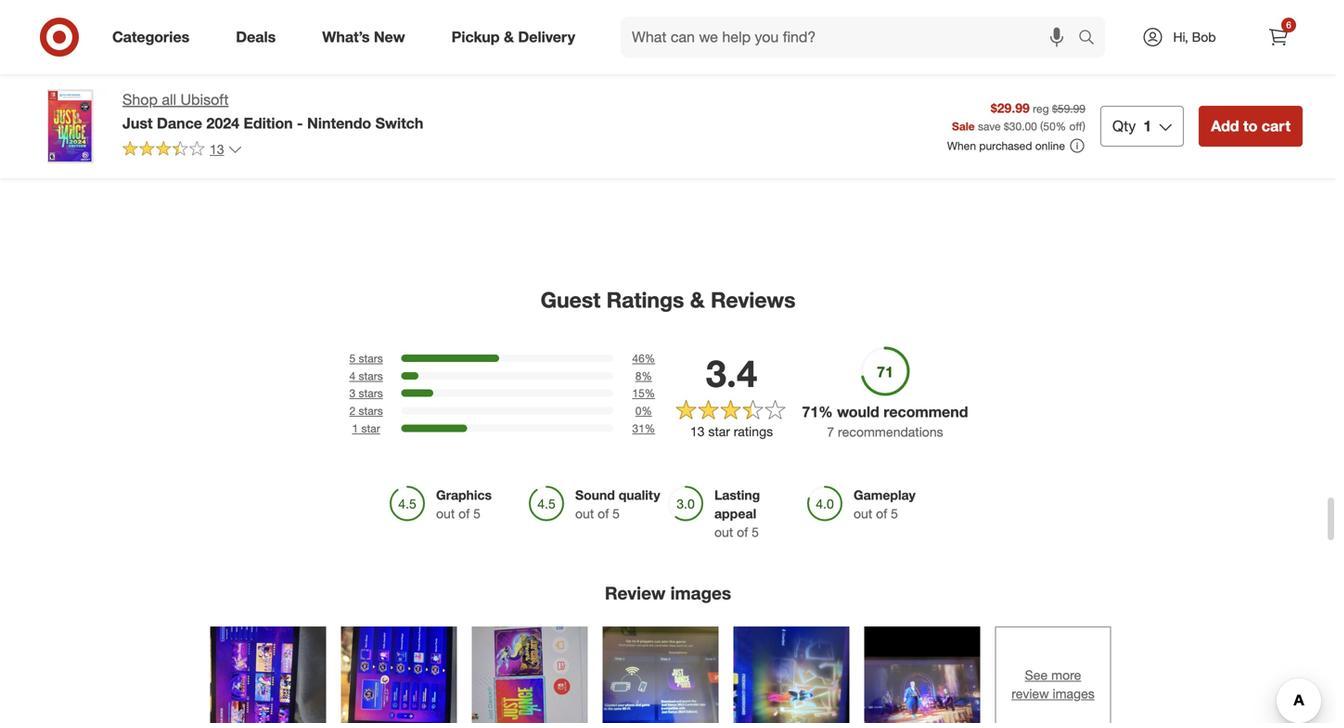 Task type: vqa. For each thing, say whether or not it's contained in the screenshot.


Task type: locate. For each thing, give the bounding box(es) containing it.
just
[[123, 114, 153, 132]]

& right ratings
[[690, 287, 705, 313]]

0 horizontal spatial images
[[671, 582, 732, 604]]

stars
[[359, 351, 383, 365], [359, 369, 383, 383], [359, 386, 383, 400], [359, 404, 383, 418]]

15 %
[[633, 386, 656, 400]]

13 link
[[123, 140, 243, 161]]

images
[[671, 582, 732, 604], [1053, 686, 1095, 702]]

5 stars
[[349, 351, 383, 365]]

31 %
[[633, 421, 656, 435]]

30.00
[[1010, 119, 1038, 133]]

$69.99 link
[[498, 0, 650, 157]]

stars up 4 stars
[[359, 351, 383, 365]]

1 right qty at the right of page
[[1144, 117, 1152, 135]]

5 down gameplay
[[891, 505, 898, 522]]

qty 1
[[1113, 117, 1152, 135]]

stars down 5 stars
[[359, 369, 383, 383]]

appeal
[[715, 505, 757, 522]]

5 inside gameplay out of 5
[[891, 505, 898, 522]]

4 stars from the top
[[359, 404, 383, 418]]

&
[[504, 28, 514, 46], [690, 287, 705, 313]]

1
[[1144, 117, 1152, 135], [352, 421, 358, 435]]

guest review image 1 of 9, zoom in image
[[210, 627, 326, 723]]

out inside graphics out of 5
[[436, 505, 455, 522]]

1 horizontal spatial &
[[690, 287, 705, 313]]

purchased
[[980, 139, 1033, 153]]

13 down 2024
[[210, 141, 224, 157]]

5 down "appeal"
[[752, 524, 759, 540]]

add to cart
[[1212, 117, 1291, 135]]

8
[[636, 369, 642, 383]]

4 stars
[[349, 369, 383, 383]]

shop
[[123, 91, 158, 109]]

recommendations
[[838, 424, 944, 440]]

deals
[[236, 28, 276, 46]]

guest review image 2 of 9, zoom in image
[[341, 627, 457, 723]]

5 down sound
[[613, 505, 620, 522]]

13 right 31 %
[[691, 423, 705, 439]]

review
[[605, 582, 666, 604]]

of down "appeal"
[[737, 524, 748, 540]]

guest review image 6 of 9, zoom in image
[[865, 627, 981, 723]]

image of just dance 2024 edition - nintendo switch image
[[33, 89, 108, 163]]

% up 8 % on the left
[[645, 351, 656, 365]]

pickup & delivery
[[452, 28, 576, 46]]

0 vertical spatial 13
[[210, 141, 224, 157]]

% for 46
[[645, 351, 656, 365]]

of down "graphics"
[[459, 505, 470, 522]]

deals link
[[220, 17, 299, 58]]

5 inside graphics out of 5
[[474, 505, 481, 522]]

% left off
[[1056, 119, 1067, 133]]

1 horizontal spatial 13
[[691, 423, 705, 439]]

13
[[210, 141, 224, 157], [691, 423, 705, 439]]

71 % would recommend 7 recommendations
[[802, 403, 969, 440]]

1 vertical spatial images
[[1053, 686, 1095, 702]]

star left ratings
[[709, 423, 730, 439]]

images down more
[[1053, 686, 1095, 702]]

dance
[[157, 114, 202, 132]]

images inside see more review images
[[1053, 686, 1095, 702]]

15
[[633, 386, 645, 400]]

ratings
[[607, 287, 685, 313]]

corsair hs55 surround wired gaming headset for xbox series x|s/playstation 4/5/nintendo switch/pc - white image
[[498, 0, 650, 67]]

of
[[459, 505, 470, 522], [598, 505, 609, 522], [876, 505, 888, 522], [737, 524, 748, 540]]

0 vertical spatial 1
[[1144, 117, 1152, 135]]

3 stars from the top
[[359, 386, 383, 400]]

2 stars from the top
[[359, 369, 383, 383]]

0 vertical spatial images
[[671, 582, 732, 604]]

images right review at bottom left
[[671, 582, 732, 604]]

out down sound
[[576, 505, 594, 522]]

review
[[1012, 686, 1050, 702]]

1 horizontal spatial star
[[709, 423, 730, 439]]

out down gameplay
[[854, 505, 873, 522]]

0 vertical spatial &
[[504, 28, 514, 46]]

of inside graphics out of 5
[[459, 505, 470, 522]]

out inside 'sound quality out of 5'
[[576, 505, 594, 522]]

& right pickup
[[504, 28, 514, 46]]

1 down 2
[[352, 421, 358, 435]]

1 vertical spatial &
[[690, 287, 705, 313]]

categories
[[112, 28, 190, 46]]

of down sound
[[598, 505, 609, 522]]

1 horizontal spatial 1
[[1144, 117, 1152, 135]]

guest review image 3 of 9, zoom in image
[[472, 627, 588, 723]]

$49.99
[[687, 78, 726, 94]]

out down "appeal"
[[715, 524, 734, 540]]

out
[[436, 505, 455, 522], [576, 505, 594, 522], [854, 505, 873, 522], [715, 524, 734, 540]]

0 horizontal spatial 1
[[352, 421, 358, 435]]

pickup
[[452, 28, 500, 46]]

4
[[349, 369, 356, 383]]

new
[[374, 28, 405, 46]]

guest ratings & reviews
[[541, 287, 796, 313]]

0 horizontal spatial &
[[504, 28, 514, 46]]

1 stars from the top
[[359, 351, 383, 365]]

& inside 'link'
[[504, 28, 514, 46]]

% up 15 % at bottom
[[642, 369, 652, 383]]

gameplay out of 5
[[854, 487, 916, 522]]

out inside lasting appeal out of 5
[[715, 524, 734, 540]]

% up 7
[[819, 403, 833, 421]]

71
[[802, 403, 819, 421]]

1 vertical spatial 1
[[352, 421, 358, 435]]

stars down 4 stars
[[359, 386, 383, 400]]

%
[[1056, 119, 1067, 133], [645, 351, 656, 365], [642, 369, 652, 383], [645, 386, 656, 400], [819, 403, 833, 421], [642, 404, 652, 418], [645, 421, 656, 435]]

5 down "graphics"
[[474, 505, 481, 522]]

out inside gameplay out of 5
[[854, 505, 873, 522]]

% for 8
[[642, 369, 652, 383]]

0 horizontal spatial 13
[[210, 141, 224, 157]]

of down gameplay
[[876, 505, 888, 522]]

% down 8 % on the left
[[645, 386, 656, 400]]

0 horizontal spatial star
[[362, 421, 380, 435]]

0 %
[[636, 404, 652, 418]]

ratings
[[734, 423, 773, 439]]

of inside gameplay out of 5
[[876, 505, 888, 522]]

% down 0 %
[[645, 421, 656, 435]]

% up 31 %
[[642, 404, 652, 418]]

5
[[349, 351, 356, 365], [474, 505, 481, 522], [613, 505, 620, 522], [891, 505, 898, 522], [752, 524, 759, 540]]

see more review images
[[1012, 667, 1095, 702]]

% for 71
[[819, 403, 833, 421]]

1 star
[[352, 421, 380, 435]]

out down "graphics"
[[436, 505, 455, 522]]

stars up 1 star
[[359, 404, 383, 418]]

more
[[1052, 667, 1082, 683]]

what's new link
[[307, 17, 429, 58]]

add to cart button
[[1200, 106, 1303, 147]]

% inside 71 % would recommend 7 recommendations
[[819, 403, 833, 421]]

star down '2 stars'
[[362, 421, 380, 435]]

50
[[1044, 119, 1056, 133]]

31
[[633, 421, 645, 435]]

star for 13
[[709, 423, 730, 439]]

1 horizontal spatial images
[[1053, 686, 1095, 702]]

1 vertical spatial 13
[[691, 423, 705, 439]]

star
[[362, 421, 380, 435], [709, 423, 730, 439]]

5 up '4'
[[349, 351, 356, 365]]



Task type: describe. For each thing, give the bounding box(es) containing it.
6
[[1287, 19, 1292, 31]]

stars for 5 stars
[[359, 351, 383, 365]]

reg
[[1033, 102, 1050, 116]]

$49.99 link
[[687, 0, 839, 157]]

off
[[1070, 119, 1083, 133]]

8 %
[[636, 369, 652, 383]]

% inside $29.99 reg $59.99 sale save $ 30.00 ( 50 % off )
[[1056, 119, 1067, 133]]

% for 31
[[645, 421, 656, 435]]

save
[[978, 119, 1001, 133]]

3
[[349, 386, 356, 400]]

3 stars
[[349, 386, 383, 400]]

2
[[349, 404, 356, 418]]

stars for 4 stars
[[359, 369, 383, 383]]

guest review image 4 of 9, zoom in image
[[603, 627, 719, 723]]

categories link
[[97, 17, 213, 58]]

7
[[827, 424, 835, 440]]

bob
[[1192, 29, 1217, 45]]

% for 15
[[645, 386, 656, 400]]

of inside 'sound quality out of 5'
[[598, 505, 609, 522]]

what's new
[[322, 28, 405, 46]]

What can we help you find? suggestions appear below search field
[[621, 17, 1083, 58]]

(
[[1041, 119, 1044, 133]]

stars for 3 stars
[[359, 386, 383, 400]]

hi, bob
[[1174, 29, 1217, 45]]

cart
[[1262, 117, 1291, 135]]

guest
[[541, 287, 601, 313]]

$59.99
[[1053, 102, 1086, 116]]

13 for 13
[[210, 141, 224, 157]]

add
[[1212, 117, 1240, 135]]

qty
[[1113, 117, 1136, 135]]

46
[[633, 351, 645, 365]]

hi,
[[1174, 29, 1189, 45]]

when purchased online
[[948, 139, 1066, 153]]

of inside lasting appeal out of 5
[[737, 524, 748, 540]]

2024
[[206, 114, 240, 132]]

$29.99 reg $59.99 sale save $ 30.00 ( 50 % off )
[[952, 100, 1086, 133]]

$69.99
[[498, 78, 536, 94]]

would
[[837, 403, 880, 421]]

13 star ratings
[[691, 423, 773, 439]]

corsair hs35 stereo wired gaming headset for xbox one/playstation 4/nintendo switch/pc image
[[687, 0, 839, 67]]

guest review image 5 of 9, zoom in image
[[734, 627, 850, 723]]

0
[[636, 404, 642, 418]]

lasting appeal out of 5
[[715, 487, 760, 540]]

5 inside 'sound quality out of 5'
[[613, 505, 620, 522]]

recommend
[[884, 403, 969, 421]]

what's
[[322, 28, 370, 46]]

6 link
[[1259, 17, 1300, 58]]

reviews
[[711, 287, 796, 313]]

when
[[948, 139, 977, 153]]

)
[[1083, 119, 1086, 133]]

delivery
[[518, 28, 576, 46]]

graphics
[[436, 487, 492, 503]]

edition
[[244, 114, 293, 132]]

lasting
[[715, 487, 760, 503]]

ubisoft
[[181, 91, 229, 109]]

see more review images button
[[996, 627, 1112, 723]]

5 inside lasting appeal out of 5
[[752, 524, 759, 540]]

sound quality out of 5
[[576, 487, 661, 522]]

quality
[[619, 487, 661, 503]]

stars for 2 stars
[[359, 404, 383, 418]]

online
[[1036, 139, 1066, 153]]

2 stars
[[349, 404, 383, 418]]

see
[[1025, 667, 1048, 683]]

sound
[[576, 487, 615, 503]]

sale
[[952, 119, 975, 133]]

$29.99
[[991, 100, 1030, 116]]

% for 0
[[642, 404, 652, 418]]

13 for 13 star ratings
[[691, 423, 705, 439]]

review images
[[605, 582, 732, 604]]

to
[[1244, 117, 1258, 135]]

-
[[297, 114, 303, 132]]

star for 1
[[362, 421, 380, 435]]

shop all ubisoft just dance 2024 edition - nintendo switch
[[123, 91, 424, 132]]

graphics out of 5
[[436, 487, 492, 522]]

search button
[[1070, 17, 1115, 61]]

pickup & delivery link
[[436, 17, 599, 58]]

nintendo
[[307, 114, 371, 132]]

gameplay
[[854, 487, 916, 503]]

search
[[1070, 30, 1115, 48]]

all
[[162, 91, 176, 109]]

switch
[[376, 114, 424, 132]]

$
[[1004, 119, 1010, 133]]

3.4
[[706, 351, 758, 396]]



